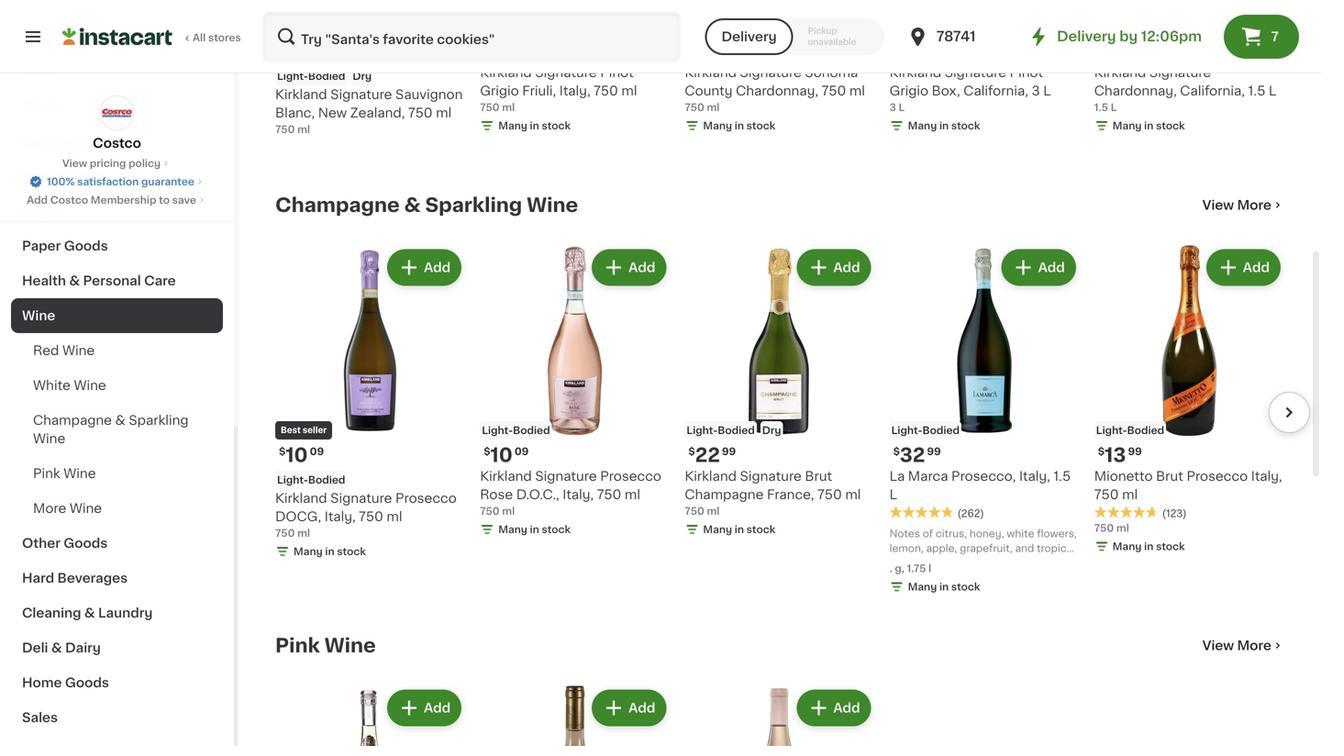 Task type: locate. For each thing, give the bounding box(es) containing it.
2 full- from the left
[[1096, 21, 1119, 32]]

$ 10 09
[[279, 445, 324, 465], [484, 445, 529, 465]]

kirkland for kirkland signature prosecco docg, italy, 750 ml
[[275, 492, 327, 505]]

light- up 22
[[687, 425, 718, 435]]

59
[[301, 43, 315, 53]]

prosecco inside kirkland signature prosecco rose d.o.c., italy,  750 ml 750 ml
[[600, 470, 662, 483]]

full-bodied dry
[[1096, 21, 1183, 32]]

1 vertical spatial costco
[[50, 195, 88, 205]]

1 horizontal spatial champagne & sparkling wine
[[275, 196, 578, 215]]

health & personal care link
[[11, 263, 223, 298]]

kirkland inside kirkland signature prosecco docg, italy, 750 ml 750 ml
[[275, 492, 327, 505]]

0 horizontal spatial prosecco
[[396, 492, 457, 505]]

delivery up kirkland signature sonoma county chardonnay, 750 ml 750 ml
[[722, 30, 777, 43]]

99 inside '16 99'
[[924, 43, 938, 53]]

99 right 13
[[1128, 446, 1142, 456]]

1 horizontal spatial pink wine link
[[275, 634, 376, 657]]

best seller
[[281, 22, 327, 31], [281, 426, 327, 434]]

add costco membership to save
[[27, 195, 196, 205]]

best up the docg,
[[281, 426, 301, 434]]

kirkland inside kirkland signature chardonnay, california, 1.5 l 1.5 l
[[1095, 66, 1147, 79]]

kirkland inside kirkland signature prosecco rose d.o.c., italy,  750 ml 750 ml
[[480, 470, 532, 483]]

2 grigio from the left
[[890, 84, 929, 97]]

stock for kirkland signature prosecco rose d.o.c., italy,  750 ml
[[542, 524, 571, 534]]

09
[[719, 43, 734, 53], [1124, 43, 1138, 53], [310, 446, 324, 456], [515, 446, 529, 456]]

1.5 down 7 button
[[1249, 84, 1266, 97]]

many in stock down d.o.c.,
[[498, 524, 571, 534]]

best seller up the docg,
[[281, 426, 327, 434]]

wine inside champagne & sparkling wine
[[33, 432, 65, 445]]

0 vertical spatial 3
[[1032, 84, 1040, 97]]

pink wine
[[33, 467, 96, 480], [275, 636, 376, 655]]

1 vertical spatial pink wine
[[275, 636, 376, 655]]

78741 button
[[907, 11, 1017, 62]]

0 horizontal spatial costco
[[50, 195, 88, 205]]

many for kirkland signature pinot grigio friuli, italy, 750 ml
[[498, 121, 528, 131]]

goods up beverages
[[64, 537, 108, 550]]

1 brut from the left
[[805, 470, 833, 483]]

1 vertical spatial champagne & sparkling wine link
[[11, 403, 223, 456]]

in down mionetto brut prosecco italy, 750 ml at the right bottom
[[1144, 541, 1154, 551]]

$ 10 09 up the docg,
[[279, 445, 324, 465]]

99
[[924, 43, 938, 53], [722, 446, 736, 456], [927, 446, 941, 456], [1128, 446, 1142, 456]]

kirkland up county
[[685, 66, 737, 79]]

care
[[144, 274, 176, 287]]

0 horizontal spatial $ 10 09
[[279, 445, 324, 465]]

zealand,
[[350, 106, 405, 119]]

0 vertical spatial pink wine link
[[11, 456, 223, 491]]

many in stock down box,
[[908, 121, 981, 131]]

0 horizontal spatial light-bodied dry
[[277, 71, 372, 81]]

delivery inside delivery by 12:06pm link
[[1057, 30, 1116, 43]]

1 vertical spatial champagne
[[33, 414, 112, 427]]

home goods link
[[11, 665, 223, 700]]

wine
[[527, 196, 578, 215], [22, 309, 55, 322], [62, 344, 95, 357], [74, 379, 106, 392], [33, 432, 65, 445], [64, 467, 96, 480], [70, 502, 102, 515], [325, 636, 376, 655]]

view more for pink wine
[[1203, 639, 1272, 652]]

1 vertical spatial 1.5
[[1095, 102, 1109, 112]]

0 horizontal spatial california,
[[964, 84, 1029, 97]]

many for kirkland signature brut champagne france, 750 ml
[[703, 524, 732, 534]]

1 vertical spatial seller
[[303, 426, 327, 434]]

750 down mionetto
[[1095, 488, 1119, 501]]

stock down kirkland signature prosecco docg, italy, 750 ml 750 ml
[[337, 546, 366, 556]]

& for beer & cider link
[[56, 170, 67, 183]]

0 horizontal spatial 1.5
[[1054, 470, 1071, 483]]

many in stock down friuli,
[[498, 121, 571, 131]]

floral link
[[11, 89, 223, 124]]

1 chardonnay, from the left
[[736, 84, 819, 97]]

light-bodied for 13
[[1096, 425, 1165, 435]]

home goods
[[22, 676, 109, 689]]

save
[[172, 195, 196, 205]]

goods up health & personal care
[[64, 240, 108, 252]]

seller up 59
[[303, 22, 327, 31]]

0 horizontal spatial full-
[[687, 21, 710, 32]]

in down d.o.c.,
[[530, 524, 539, 534]]

2 vertical spatial more
[[1238, 639, 1272, 652]]

lemon,
[[890, 543, 924, 553]]

goods for home goods
[[65, 676, 109, 689]]

None search field
[[262, 11, 681, 62]]

notes of citrus, honey, white flowers, lemon, apple, grapefruit, and tropical fruits . g, 1.75 l
[[890, 528, 1077, 573]]

0 vertical spatial light-bodied dry
[[277, 71, 372, 81]]

guarantee
[[141, 177, 194, 187]]

prosecco inside kirkland signature prosecco docg, italy, 750 ml 750 ml
[[396, 492, 457, 505]]

1.5
[[1249, 84, 1266, 97], [1095, 102, 1109, 112], [1054, 470, 1071, 483]]

kirkland signature prosecco docg, italy, 750 ml 750 ml
[[275, 492, 457, 538]]

1 $ 10 09 from the left
[[279, 445, 324, 465]]

full- for full-bodied
[[687, 21, 710, 32]]

light-bodied for 10
[[482, 425, 550, 435]]

other
[[22, 537, 60, 550]]

1 horizontal spatial pink
[[275, 636, 320, 655]]

99 right 32 at the right
[[927, 446, 941, 456]]

brut up (123)
[[1156, 470, 1184, 483]]

l
[[1044, 84, 1051, 97], [1269, 84, 1277, 97], [899, 102, 905, 112], [1111, 102, 1117, 112], [890, 488, 898, 501]]

750 right friuli,
[[594, 84, 618, 97]]

signature inside kirkland signature pinot grigio box, california, 3 l 3 l
[[945, 66, 1007, 79]]

prosecco inside mionetto brut prosecco italy, 750 ml
[[1187, 470, 1248, 483]]

2 vertical spatial 1.5
[[1054, 470, 1071, 483]]

1 vertical spatial best
[[281, 426, 301, 434]]

light- up 13
[[1096, 425, 1128, 435]]

1.5 up flowers,
[[1054, 470, 1071, 483]]

kirkland up the 'rose' at the left
[[480, 470, 532, 483]]

sparkling inside champagne & sparkling wine
[[129, 414, 189, 427]]

2 view more link from the top
[[1203, 636, 1285, 655]]

blanc,
[[275, 106, 315, 119]]

kirkland inside kirkland signature sonoma county chardonnay, 750 ml 750 ml
[[685, 66, 737, 79]]

full-
[[687, 21, 710, 32], [1096, 21, 1119, 32]]

2 chardonnay, from the left
[[1095, 84, 1177, 97]]

pinot
[[600, 66, 634, 79], [1010, 66, 1044, 79]]

1 california, from the left
[[964, 84, 1029, 97]]

0 horizontal spatial brut
[[805, 470, 833, 483]]

many down county
[[703, 121, 732, 131]]

signature for kirkland signature pinot grigio box, california, 3 l
[[945, 66, 1007, 79]]

2 view more from the top
[[1203, 639, 1272, 652]]

09 inside $ 11 09
[[1124, 43, 1138, 53]]

1.5 for la marca prosecco, italy, 1.5 l
[[1054, 470, 1071, 483]]

signature for kirkland signature brut champagne france, 750 ml
[[740, 470, 802, 483]]

costco down 100%
[[50, 195, 88, 205]]

brut inside mionetto brut prosecco italy, 750 ml
[[1156, 470, 1184, 483]]

best for 9
[[281, 22, 301, 31]]

signature inside kirkland signature brut champagne france, 750 ml 750 ml
[[740, 470, 802, 483]]

best for 10
[[281, 426, 301, 434]]

signature inside $ 7 kirkland signature pinot grigio friuli, italy, 750 ml 750 ml
[[535, 66, 597, 79]]

delivery left by
[[1057, 30, 1116, 43]]

750 down blanc,
[[275, 124, 295, 134]]

many down kirkland signature chardonnay, california, 1.5 l 1.5 l
[[1113, 121, 1142, 131]]

signature inside kirkland signature chardonnay, california, 1.5 l 1.5 l
[[1150, 66, 1212, 79]]

1 horizontal spatial pinot
[[1010, 66, 1044, 79]]

item carousel region
[[275, 0, 1310, 165], [250, 238, 1310, 605]]

1 pinot from the left
[[600, 66, 634, 79]]

& for cleaning & laundry link
[[84, 607, 95, 619]]

add button
[[389, 251, 460, 284], [594, 251, 665, 284], [799, 251, 870, 284], [1004, 251, 1074, 284], [1208, 251, 1279, 284], [389, 691, 460, 724], [594, 691, 665, 724], [799, 691, 870, 724]]

stock down kirkland signature prosecco rose d.o.c., italy,  750 ml 750 ml
[[542, 524, 571, 534]]

1 best from the top
[[281, 22, 301, 31]]

1 horizontal spatial california,
[[1180, 84, 1245, 97]]

stock for kirkland signature brut champagne france, 750 ml
[[747, 524, 776, 534]]

1 horizontal spatial delivery
[[1057, 30, 1116, 43]]

1 vertical spatial 3
[[890, 102, 896, 112]]

2 seller from the top
[[303, 426, 327, 434]]

stock down kirkland signature pinot grigio box, california, 3 l 3 l
[[952, 121, 981, 131]]

all stores
[[193, 33, 241, 43]]

0 horizontal spatial grigio
[[480, 84, 519, 97]]

$ inside $ 32 99
[[893, 446, 900, 456]]

more
[[1238, 199, 1272, 212], [33, 502, 66, 515], [1238, 639, 1272, 652]]

12:06pm
[[1141, 30, 1202, 43]]

$ 10 09 up the 'rose' at the left
[[484, 445, 529, 465]]

0 vertical spatial item carousel region
[[275, 0, 1310, 165]]

1 horizontal spatial costco
[[93, 137, 141, 150]]

delivery by 12:06pm
[[1057, 30, 1202, 43]]

in down kirkland signature chardonnay, california, 1.5 l 1.5 l
[[1144, 121, 1154, 131]]

0 horizontal spatial pink wine link
[[11, 456, 223, 491]]

stock down friuli,
[[542, 121, 571, 131]]

many for kirkland signature sonoma county chardonnay, 750 ml
[[703, 121, 732, 131]]

0 horizontal spatial pink wine
[[33, 467, 96, 480]]

red wine
[[33, 344, 95, 357]]

2 horizontal spatial 1.5
[[1249, 84, 1266, 97]]

light-bodied up the docg,
[[277, 475, 345, 485]]

view more link for pink wine
[[1203, 636, 1285, 655]]

2 brut from the left
[[1156, 470, 1184, 483]]

light-bodied dry up $ 22 99
[[687, 425, 781, 435]]

99 inside $ 13 99
[[1128, 446, 1142, 456]]

0 horizontal spatial chardonnay,
[[736, 84, 819, 97]]

grigio inside kirkland signature pinot grigio box, california, 3 l 3 l
[[890, 84, 929, 97]]

chardonnay, inside kirkland signature sonoma county chardonnay, 750 ml 750 ml
[[736, 84, 819, 97]]

many down the 'rose' at the left
[[498, 524, 528, 534]]

apple,
[[927, 543, 957, 553]]

in
[[735, 121, 744, 131], [530, 121, 539, 131], [940, 121, 949, 131], [1144, 121, 1154, 131], [735, 524, 744, 534], [530, 524, 539, 534], [1144, 541, 1154, 551], [325, 546, 335, 556], [940, 582, 949, 592]]

many in stock down county
[[703, 121, 776, 131]]

$ inside $ 22 99
[[689, 446, 695, 456]]

99 right 22
[[722, 446, 736, 456]]

1 best seller from the top
[[281, 22, 327, 31]]

750 down the 'rose' at the left
[[480, 506, 500, 516]]

1 vertical spatial view more link
[[1203, 636, 1285, 655]]

product group
[[275, 246, 465, 562], [480, 246, 670, 540], [685, 246, 875, 540], [890, 246, 1080, 598], [1095, 246, 1285, 557], [275, 686, 465, 746], [480, 686, 670, 746], [685, 686, 875, 746]]

best seller up 59
[[281, 22, 327, 31]]

stock down kirkland signature sonoma county chardonnay, 750 ml 750 ml
[[747, 121, 776, 131]]

dry up kirkland signature sauvignon blanc, new zealand, 750 ml 750 ml
[[353, 71, 372, 81]]

california, inside kirkland signature chardonnay, california, 1.5 l 1.5 l
[[1180, 84, 1245, 97]]

0 horizontal spatial 7
[[491, 42, 502, 61]]

1 horizontal spatial 1.5
[[1095, 102, 1109, 112]]

750 ml
[[1095, 523, 1129, 533]]

0 vertical spatial champagne & sparkling wine link
[[275, 194, 578, 216]]

1 grigio from the left
[[480, 84, 519, 97]]

brut inside kirkland signature brut champagne france, 750 ml 750 ml
[[805, 470, 833, 483]]

2 vertical spatial champagne
[[685, 488, 764, 501]]

0 horizontal spatial champagne
[[33, 414, 112, 427]]

tropical
[[1037, 543, 1076, 553]]

pink
[[33, 467, 60, 480], [275, 636, 320, 655]]

0 vertical spatial view more link
[[1203, 196, 1285, 214]]

prosecco for kirkland signature prosecco rose d.o.c., italy,  750 ml 750 ml
[[600, 470, 662, 483]]

1 vertical spatial view more
[[1203, 639, 1272, 652]]

1 vertical spatial view
[[1203, 199, 1234, 212]]

1 horizontal spatial full-
[[1096, 21, 1119, 32]]

99 inside $ 32 99
[[927, 446, 941, 456]]

view
[[62, 158, 87, 168], [1203, 199, 1234, 212], [1203, 639, 1234, 652]]

light-bodied dry down 59
[[277, 71, 372, 81]]

light- down 9
[[277, 71, 308, 81]]

pink wine link
[[11, 456, 223, 491], [275, 634, 376, 657]]

1 horizontal spatial pink wine
[[275, 636, 376, 655]]

0 vertical spatial more
[[1238, 199, 1272, 212]]

view more
[[1203, 199, 1272, 212], [1203, 639, 1272, 652]]

full- up 10 09
[[687, 21, 710, 32]]

many in stock for kirkland signature prosecco rose d.o.c., italy,  750 ml
[[498, 524, 571, 534]]

0 vertical spatial goods
[[64, 240, 108, 252]]

1 view more link from the top
[[1203, 196, 1285, 214]]

la
[[890, 470, 905, 483]]

champagne inside kirkland signature brut champagne france, 750 ml 750 ml
[[685, 488, 764, 501]]

costco inside add costco membership to save link
[[50, 195, 88, 205]]

honey,
[[970, 528, 1004, 539]]

1 view more from the top
[[1203, 199, 1272, 212]]

& inside 'health & personal care' link
[[69, 274, 80, 287]]

kirkland
[[685, 66, 737, 79], [480, 66, 532, 79], [890, 66, 942, 79], [1095, 66, 1147, 79], [275, 88, 327, 101], [685, 470, 737, 483], [480, 470, 532, 483], [275, 492, 327, 505]]

prosecco for kirkland signature prosecco docg, italy, 750 ml 750 ml
[[396, 492, 457, 505]]

add inside add costco membership to save link
[[27, 195, 48, 205]]

view inside "link"
[[62, 158, 87, 168]]

1 full- from the left
[[687, 21, 710, 32]]

0 vertical spatial best seller
[[281, 22, 327, 31]]

dry right by
[[1164, 21, 1183, 32]]

0 vertical spatial view
[[62, 158, 87, 168]]

grigio left box,
[[890, 84, 929, 97]]

view for pink wine
[[1203, 639, 1234, 652]]

kirkland inside kirkland signature pinot grigio box, california, 3 l 3 l
[[890, 66, 942, 79]]

1 horizontal spatial light-bodied dry
[[687, 425, 781, 435]]

750 down search field
[[480, 102, 500, 112]]

09 right 11
[[1124, 43, 1138, 53]]

light-bodied up $ 32 99
[[892, 425, 960, 435]]

09 up d.o.c.,
[[515, 446, 529, 456]]

& inside cleaning & laundry link
[[84, 607, 95, 619]]

1 vertical spatial best seller
[[281, 426, 327, 434]]

1 horizontal spatial $ 10 09
[[484, 445, 529, 465]]

2 best seller from the top
[[281, 426, 327, 434]]

california, right box,
[[964, 84, 1029, 97]]

in down friuli,
[[530, 121, 539, 131]]

1 vertical spatial item carousel region
[[250, 238, 1310, 605]]

0 horizontal spatial delivery
[[722, 30, 777, 43]]

1 horizontal spatial grigio
[[890, 84, 929, 97]]

sparkling
[[425, 196, 522, 215], [129, 414, 189, 427]]

★★★★★
[[890, 506, 954, 519], [890, 506, 954, 519], [1095, 506, 1159, 519], [1095, 506, 1159, 519]]

99 right 16
[[924, 43, 938, 53]]

all stores link
[[62, 11, 242, 62]]

1 horizontal spatial brut
[[1156, 470, 1184, 483]]

in down box,
[[940, 121, 949, 131]]

0 vertical spatial 1.5
[[1249, 84, 1266, 97]]

2 horizontal spatial 10
[[695, 42, 718, 61]]

0 horizontal spatial champagne & sparkling wine
[[33, 414, 189, 445]]

0 horizontal spatial sparkling
[[129, 414, 189, 427]]

10 up the docg,
[[286, 445, 308, 465]]

health & personal care
[[22, 274, 176, 287]]

chardonnay, down $ 11 09
[[1095, 84, 1177, 97]]

view more link for champagne & sparkling wine
[[1203, 196, 1285, 214]]

add costco membership to save link
[[27, 193, 207, 207]]

100% satisfaction guarantee
[[47, 177, 194, 187]]

light-bodied
[[482, 425, 550, 435], [892, 425, 960, 435], [1096, 425, 1165, 435], [277, 475, 345, 485]]

best seller for 10
[[281, 426, 327, 434]]

by
[[1120, 30, 1138, 43]]

costco up view pricing policy "link" on the top left of page
[[93, 137, 141, 150]]

seller up the docg,
[[303, 426, 327, 434]]

grigio left friuli,
[[480, 84, 519, 97]]

kirkland for kirkland signature sonoma county chardonnay, 750 ml
[[685, 66, 737, 79]]

light-bodied up the 'rose' at the left
[[482, 425, 550, 435]]

signature inside kirkland signature prosecco rose d.o.c., italy,  750 ml 750 ml
[[535, 470, 597, 483]]

kirkland up friuli,
[[480, 66, 532, 79]]

liquor link
[[11, 194, 223, 229]]

grigio inside $ 7 kirkland signature pinot grigio friuli, italy, 750 ml 750 ml
[[480, 84, 519, 97]]

10 down full-bodied
[[695, 42, 718, 61]]

0 horizontal spatial pinot
[[600, 66, 634, 79]]

goods for other goods
[[64, 537, 108, 550]]

bodied down 59
[[308, 71, 345, 81]]

l
[[929, 563, 932, 573]]

many in stock down kirkland signature brut champagne france, 750 ml 750 ml
[[703, 524, 776, 534]]

in down kirkland signature prosecco docg, italy, 750 ml 750 ml
[[325, 546, 335, 556]]

light-
[[277, 71, 308, 81], [687, 425, 718, 435], [482, 425, 513, 435], [892, 425, 923, 435], [1096, 425, 1128, 435], [277, 475, 308, 485]]

0 vertical spatial best
[[281, 22, 301, 31]]

1 horizontal spatial champagne
[[275, 196, 400, 215]]

delivery for delivery by 12:06pm
[[1057, 30, 1116, 43]]

0 horizontal spatial 10
[[286, 445, 308, 465]]

1 horizontal spatial 7
[[1272, 30, 1279, 43]]

0 vertical spatial seller
[[303, 22, 327, 31]]

1 horizontal spatial 10
[[491, 445, 513, 465]]

1 vertical spatial goods
[[64, 537, 108, 550]]

750 right d.o.c.,
[[597, 488, 622, 501]]

italy, inside kirkland signature prosecco docg, italy, 750 ml 750 ml
[[325, 510, 356, 523]]

0 vertical spatial champagne & sparkling wine
[[275, 196, 578, 215]]

california, down 12:06pm
[[1180, 84, 1245, 97]]

signature inside kirkland signature sonoma county chardonnay, 750 ml 750 ml
[[740, 66, 802, 79]]

kirkland inside kirkland signature brut champagne france, 750 ml 750 ml
[[685, 470, 737, 483]]

1.5 inside la marca prosecco, italy, 1.5 l
[[1054, 470, 1071, 483]]

1.5 down 11
[[1095, 102, 1109, 112]]

stores
[[208, 33, 241, 43]]

2 pinot from the left
[[1010, 66, 1044, 79]]

1.5 for kirkland signature chardonnay, california, 1.5 l 1.5 l
[[1249, 84, 1266, 97]]

2 horizontal spatial prosecco
[[1187, 470, 1248, 483]]

10 up the 'rose' at the left
[[491, 445, 513, 465]]

0 vertical spatial costco
[[93, 137, 141, 150]]

delivery inside delivery button
[[722, 30, 777, 43]]

signature inside kirkland signature prosecco docg, italy, 750 ml 750 ml
[[330, 492, 392, 505]]

service type group
[[705, 18, 885, 55]]

many in stock down the docg,
[[294, 546, 366, 556]]

2 vertical spatial view
[[1203, 639, 1234, 652]]

many in stock for kirkland signature prosecco docg, italy, 750 ml
[[294, 546, 366, 556]]

pinot inside kirkland signature pinot grigio box, california, 3 l 3 l
[[1010, 66, 1044, 79]]

1 horizontal spatial prosecco
[[600, 470, 662, 483]]

2 horizontal spatial champagne
[[685, 488, 764, 501]]

13
[[1105, 445, 1126, 465]]

0 horizontal spatial pink
[[33, 467, 60, 480]]

delivery button
[[705, 18, 793, 55]]

2 california, from the left
[[1180, 84, 1245, 97]]

$ inside $ 11 09
[[1098, 43, 1105, 53]]

many down friuli,
[[498, 121, 528, 131]]

1 vertical spatial light-bodied dry
[[687, 425, 781, 435]]

99 inside $ 22 99
[[722, 446, 736, 456]]

2 vertical spatial goods
[[65, 676, 109, 689]]

in for kirkland signature prosecco rose d.o.c., italy,  750 ml
[[530, 524, 539, 534]]

kirkland for kirkland signature brut champagne france, 750 ml
[[685, 470, 737, 483]]

bodied
[[710, 21, 747, 32], [1119, 21, 1157, 32], [308, 71, 345, 81], [718, 425, 755, 435], [513, 425, 550, 435], [923, 425, 960, 435], [1128, 425, 1165, 435], [308, 475, 345, 485]]

many in stock
[[703, 121, 776, 131], [498, 121, 571, 131], [908, 121, 981, 131], [1113, 121, 1185, 131], [703, 524, 776, 534], [498, 524, 571, 534], [1113, 541, 1185, 551], [294, 546, 366, 556], [908, 582, 981, 592]]

prosecco
[[600, 470, 662, 483], [1187, 470, 1248, 483], [396, 492, 457, 505]]

kirkland up the docg,
[[275, 492, 327, 505]]

item carousel region containing 9
[[275, 0, 1310, 165]]

l down delivery by 12:06pm link
[[1044, 84, 1051, 97]]

more for pink wine
[[1238, 639, 1272, 652]]

l inside la marca prosecco, italy, 1.5 l
[[890, 488, 898, 501]]

in for kirkland signature pinot grigio friuli, italy, 750 ml
[[530, 121, 539, 131]]

& inside deli & dairy link
[[51, 641, 62, 654]]

$ inside $ 9 59
[[279, 43, 286, 53]]

2 best from the top
[[281, 426, 301, 434]]

1 horizontal spatial sparkling
[[425, 196, 522, 215]]

citrus,
[[936, 528, 967, 539]]

many in stock for kirkland signature sonoma county chardonnay, 750 ml
[[703, 121, 776, 131]]

stock down kirkland signature chardonnay, california, 1.5 l 1.5 l
[[1156, 121, 1185, 131]]

1 vertical spatial sparkling
[[129, 414, 189, 427]]

item carousel region containing 10
[[250, 238, 1310, 605]]

light-bodied up $ 13 99
[[1096, 425, 1165, 435]]

kirkland down $ 11 09
[[1095, 66, 1147, 79]]

9
[[286, 42, 299, 61]]

7 inside $ 7 kirkland signature pinot grigio friuli, italy, 750 ml 750 ml
[[491, 42, 502, 61]]

1 seller from the top
[[303, 22, 327, 31]]

mionetto
[[1095, 470, 1153, 483]]

stock down kirkland signature brut champagne france, 750 ml 750 ml
[[747, 524, 776, 534]]

kirkland for kirkland signature pinot grigio box, california, 3 l
[[890, 66, 942, 79]]

signature for kirkland signature prosecco rose d.o.c., italy,  750 ml
[[535, 470, 597, 483]]

0 vertical spatial view more
[[1203, 199, 1272, 212]]

kirkland inside $ 7 kirkland signature pinot grigio friuli, italy, 750 ml 750 ml
[[480, 66, 532, 79]]

kirkland down $ 22 99
[[685, 470, 737, 483]]

marca
[[908, 470, 948, 483]]

1 horizontal spatial chardonnay,
[[1095, 84, 1177, 97]]

brut up france,
[[805, 470, 833, 483]]

& inside beer & cider link
[[56, 170, 67, 183]]

laundry
[[98, 607, 153, 619]]



Task type: describe. For each thing, give the bounding box(es) containing it.
delivery by 12:06pm link
[[1028, 26, 1202, 48]]

$ inside $ 13 99
[[1098, 446, 1105, 456]]

0 vertical spatial sparkling
[[425, 196, 522, 215]]

$ inside $ 7 kirkland signature pinot grigio friuli, italy, 750 ml 750 ml
[[484, 43, 491, 53]]

white
[[33, 379, 71, 392]]

cleaning & laundry link
[[11, 596, 223, 630]]

bodied up $ 32 99
[[923, 425, 960, 435]]

dairy
[[65, 641, 101, 654]]

beer & cider link
[[11, 159, 223, 194]]

pricing
[[90, 158, 126, 168]]

99 for 22
[[722, 446, 736, 456]]

750 down county
[[685, 102, 705, 112]]

stock for kirkland signature pinot grigio friuli, italy, 750 ml
[[542, 121, 571, 131]]

beer
[[22, 170, 53, 183]]

instacart logo image
[[62, 26, 173, 48]]

(123)
[[1163, 508, 1187, 518]]

prosecco,
[[952, 470, 1016, 483]]

& for 'health & personal care' link on the left
[[69, 274, 80, 287]]

semi-dry
[[892, 21, 941, 32]]

other goods
[[22, 537, 108, 550]]

kirkland for kirkland signature chardonnay, california, 1.5 l
[[1095, 66, 1147, 79]]

fruits
[[890, 558, 916, 568]]

kirkland for kirkland signature prosecco rose d.o.c., italy,  750 ml
[[480, 470, 532, 483]]

friuli,
[[522, 84, 556, 97]]

kirkland signature chardonnay, california, 1.5 l 1.5 l
[[1095, 66, 1277, 112]]

100%
[[47, 177, 75, 187]]

view for champagne & sparkling wine
[[1203, 199, 1234, 212]]

liquor
[[22, 205, 64, 217]]

750 down the docg,
[[275, 528, 295, 538]]

16
[[900, 42, 922, 61]]

floral
[[22, 100, 59, 113]]

paper
[[22, 240, 61, 252]]

0 horizontal spatial champagne & sparkling wine link
[[11, 403, 223, 456]]

in for kirkland signature chardonnay, california, 1.5 l
[[1144, 121, 1154, 131]]

sauvignon
[[396, 88, 463, 101]]

in for kirkland signature prosecco docg, italy, 750 ml
[[325, 546, 335, 556]]

bodied up the docg,
[[308, 475, 345, 485]]

of
[[923, 528, 933, 539]]

750 down 22
[[685, 506, 705, 516]]

1 horizontal spatial champagne & sparkling wine link
[[275, 194, 578, 216]]

membership
[[91, 195, 156, 205]]

hard beverages
[[22, 572, 128, 585]]

sonoma
[[805, 66, 858, 79]]

goods for paper goods
[[64, 240, 108, 252]]

personal
[[83, 274, 141, 287]]

& for deli & dairy link
[[51, 641, 62, 654]]

l down 11
[[1111, 102, 1117, 112]]

0 vertical spatial pink
[[33, 467, 60, 480]]

l down 7 button
[[1269, 84, 1277, 97]]

white wine
[[33, 379, 106, 392]]

pinot inside $ 7 kirkland signature pinot grigio friuli, italy, 750 ml 750 ml
[[600, 66, 634, 79]]

rose
[[480, 488, 513, 501]]

many in stock for kirkland signature pinot grigio friuli, italy, 750 ml
[[498, 121, 571, 131]]

seller for 10
[[303, 426, 327, 434]]

.
[[890, 563, 893, 573]]

many for kirkland signature prosecco rose d.o.c., italy,  750 ml
[[498, 524, 528, 534]]

signature inside kirkland signature sauvignon blanc, new zealand, 750 ml 750 ml
[[330, 88, 392, 101]]

light- up the docg,
[[277, 475, 308, 485]]

cleaning & laundry
[[22, 607, 153, 619]]

& inside champagne & sparkling wine
[[115, 414, 126, 427]]

2 $ 10 09 from the left
[[484, 445, 529, 465]]

light-bodied for 32
[[892, 425, 960, 435]]

78741
[[937, 30, 976, 43]]

kirkland signature sonoma county chardonnay, 750 ml 750 ml
[[685, 66, 865, 112]]

full- for full-bodied dry
[[1096, 21, 1119, 32]]

electronics
[[22, 135, 97, 148]]

many down the 1.75
[[908, 582, 937, 592]]

paper goods
[[22, 240, 108, 252]]

many for kirkland signature chardonnay, california, 1.5 l
[[1113, 121, 1142, 131]]

more wine
[[33, 502, 102, 515]]

many in stock for kirkland signature brut champagne france, 750 ml
[[703, 524, 776, 534]]

many for kirkland signature pinot grigio box, california, 3 l
[[908, 121, 937, 131]]

stock for kirkland signature prosecco docg, italy, 750 ml
[[337, 546, 366, 556]]

09 inside 10 09
[[719, 43, 734, 53]]

10 09
[[695, 42, 734, 61]]

bodied up 10 09
[[710, 21, 747, 32]]

7 inside button
[[1272, 30, 1279, 43]]

l down 16
[[899, 102, 905, 112]]

italy, inside kirkland signature prosecco rose d.o.c., italy,  750 ml 750 ml
[[563, 488, 594, 501]]

county
[[685, 84, 733, 97]]

best seller for 9
[[281, 22, 327, 31]]

$ 22 99
[[689, 445, 736, 465]]

other goods link
[[11, 526, 223, 561]]

g,
[[895, 563, 905, 573]]

cleaning
[[22, 607, 81, 619]]

white wine link
[[11, 368, 223, 403]]

1 vertical spatial pink wine link
[[275, 634, 376, 657]]

0 horizontal spatial 3
[[890, 102, 896, 112]]

kirkland signature sauvignon blanc, new zealand, 750 ml 750 ml
[[275, 88, 463, 134]]

many in stock for kirkland signature chardonnay, california, 1.5 l
[[1113, 121, 1185, 131]]

kirkland signature brut champagne france, 750 ml 750 ml
[[685, 470, 861, 516]]

costco link
[[93, 95, 141, 152]]

france,
[[767, 488, 814, 501]]

d.o.c.,
[[516, 488, 560, 501]]

prosecco for mionetto brut prosecco italy, 750 ml
[[1187, 470, 1248, 483]]

in for kirkland signature sonoma county chardonnay, 750 ml
[[735, 121, 744, 131]]

baby
[[22, 65, 56, 78]]

many down 750 ml at bottom right
[[1113, 541, 1142, 551]]

in down apple,
[[940, 582, 949, 592]]

signature for kirkland signature chardonnay, california, 1.5 l
[[1150, 66, 1212, 79]]

product group containing 32
[[890, 246, 1080, 598]]

750 down sonoma
[[822, 84, 846, 97]]

hard beverages link
[[11, 561, 223, 596]]

grapefruit,
[[960, 543, 1013, 553]]

italy, inside $ 7 kirkland signature pinot grigio friuli, italy, 750 ml 750 ml
[[560, 84, 591, 97]]

bodied up $ 11 09
[[1119, 21, 1157, 32]]

many in stock down l on the right of the page
[[908, 582, 981, 592]]

many in stock for kirkland signature pinot grigio box, california, 3 l
[[908, 121, 981, 131]]

italy, inside mionetto brut prosecco italy, 750 ml
[[1252, 470, 1283, 483]]

750 right the docg,
[[359, 510, 383, 523]]

0 vertical spatial pink wine
[[33, 467, 96, 480]]

750 right flowers,
[[1095, 523, 1114, 533]]

light- up the 'rose' at the left
[[482, 425, 513, 435]]

beverages
[[57, 572, 128, 585]]

Search field
[[264, 13, 680, 61]]

dry up '16 99'
[[922, 21, 941, 32]]

deli & dairy link
[[11, 630, 223, 665]]

view pricing policy link
[[62, 156, 172, 171]]

1 vertical spatial more
[[33, 502, 66, 515]]

bodied up $ 13 99
[[1128, 425, 1165, 435]]

seller for 9
[[303, 22, 327, 31]]

california, inside kirkland signature pinot grigio box, california, 3 l 3 l
[[964, 84, 1029, 97]]

stock down the notes of citrus, honey, white flowers, lemon, apple, grapefruit, and tropical fruits . g, 1.75 l at the right bottom of the page
[[952, 582, 981, 592]]

ml inside mionetto brut prosecco italy, 750 ml
[[1122, 488, 1138, 501]]

deli
[[22, 641, 48, 654]]

docg,
[[275, 510, 321, 523]]

la marca prosecco, italy, 1.5 l
[[890, 470, 1071, 501]]

dry up kirkland signature brut champagne france, 750 ml 750 ml
[[762, 425, 781, 435]]

1 horizontal spatial 3
[[1032, 84, 1040, 97]]

hard
[[22, 572, 54, 585]]

$ 7 kirkland signature pinot grigio friuli, italy, 750 ml 750 ml
[[480, 42, 637, 112]]

0 vertical spatial champagne
[[275, 196, 400, 215]]

16 99
[[900, 42, 938, 61]]

09 up the docg,
[[310, 446, 324, 456]]

stock for kirkland signature sonoma county chardonnay, 750 ml
[[747, 121, 776, 131]]

wine link
[[11, 298, 223, 333]]

bodied up $ 22 99
[[718, 425, 755, 435]]

view more for champagne & sparkling wine
[[1203, 199, 1272, 212]]

in for kirkland signature brut champagne france, 750 ml
[[735, 524, 744, 534]]

1 vertical spatial champagne & sparkling wine
[[33, 414, 189, 445]]

bodied up d.o.c.,
[[513, 425, 550, 435]]

many in stock down 750 ml at bottom right
[[1113, 541, 1185, 551]]

baby link
[[11, 54, 223, 89]]

satisfaction
[[77, 177, 139, 187]]

99 for 32
[[927, 446, 941, 456]]

100% satisfaction guarantee button
[[29, 171, 205, 189]]

32
[[900, 445, 925, 465]]

stock for kirkland signature pinot grigio box, california, 3 l
[[952, 121, 981, 131]]

red
[[33, 344, 59, 357]]

delivery for delivery
[[722, 30, 777, 43]]

champagne inside champagne & sparkling wine
[[33, 414, 112, 427]]

$ 32 99
[[893, 445, 941, 465]]

view pricing policy
[[62, 158, 161, 168]]

99 for 13
[[1128, 446, 1142, 456]]

22
[[695, 445, 720, 465]]

light- up 32 at the right
[[892, 425, 923, 435]]

paper goods link
[[11, 229, 223, 263]]

red wine link
[[11, 333, 223, 368]]

kirkland inside kirkland signature sauvignon blanc, new zealand, 750 ml 750 ml
[[275, 88, 327, 101]]

italy, inside la marca prosecco, italy, 1.5 l
[[1019, 470, 1051, 483]]

stock down (123)
[[1156, 541, 1185, 551]]

more wine link
[[11, 491, 223, 526]]

1 vertical spatial pink
[[275, 636, 320, 655]]

mionetto brut prosecco italy, 750 ml
[[1095, 470, 1283, 501]]

electronics link
[[11, 124, 223, 159]]

signature for kirkland signature prosecco docg, italy, 750 ml
[[330, 492, 392, 505]]

policy
[[129, 158, 161, 168]]

750 down sauvignon
[[408, 106, 433, 119]]

more for champagne & sparkling wine
[[1238, 199, 1272, 212]]

costco logo image
[[100, 95, 134, 130]]

box,
[[932, 84, 961, 97]]

health
[[22, 274, 66, 287]]

many for kirkland signature prosecco docg, italy, 750 ml
[[294, 546, 323, 556]]

in for kirkland signature pinot grigio box, california, 3 l
[[940, 121, 949, 131]]

750 right france,
[[818, 488, 842, 501]]

11
[[1105, 42, 1122, 61]]

signature for kirkland signature sonoma county chardonnay, 750 ml
[[740, 66, 802, 79]]

chardonnay, inside kirkland signature chardonnay, california, 1.5 l 1.5 l
[[1095, 84, 1177, 97]]

product group containing 13
[[1095, 246, 1285, 557]]

750 inside mionetto brut prosecco italy, 750 ml
[[1095, 488, 1119, 501]]

stock for kirkland signature chardonnay, california, 1.5 l
[[1156, 121, 1185, 131]]

white
[[1007, 528, 1035, 539]]

all
[[193, 33, 206, 43]]

sales
[[22, 711, 58, 724]]

sales link
[[11, 700, 223, 735]]

$ 11 09
[[1098, 42, 1138, 61]]

product group containing 22
[[685, 246, 875, 540]]



Task type: vqa. For each thing, say whether or not it's contained in the screenshot.
4th the 59 from the left
no



